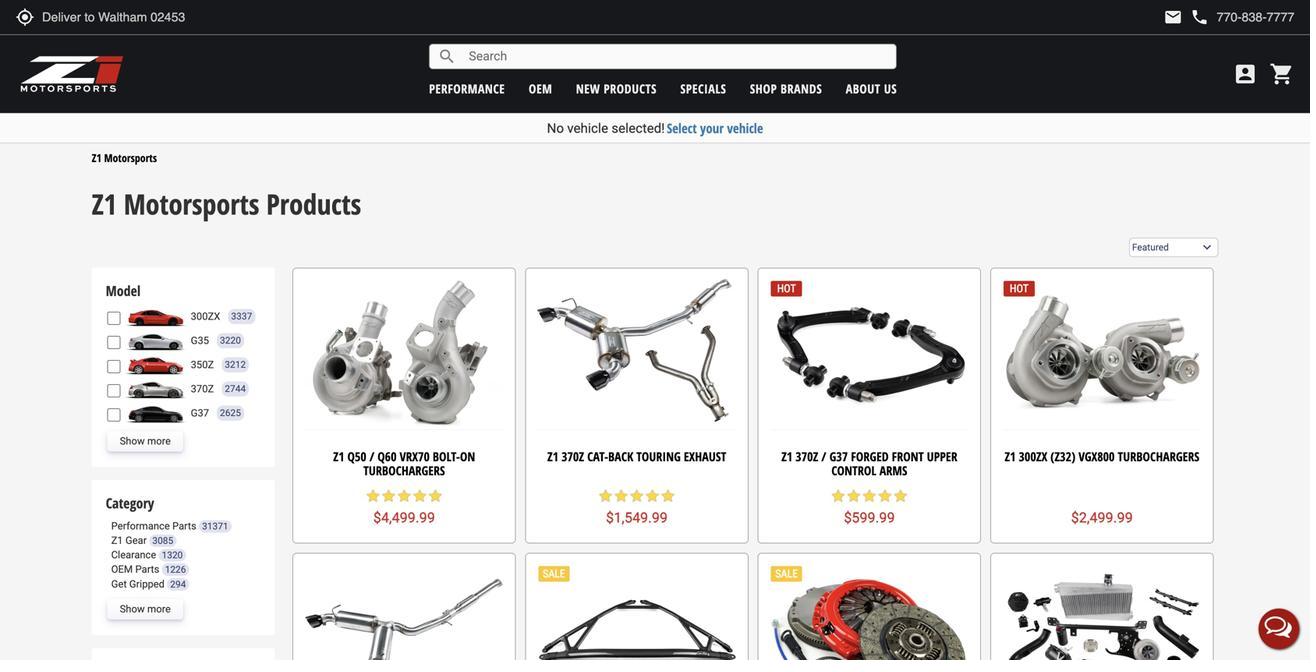 Task type: describe. For each thing, give the bounding box(es) containing it.
back
[[608, 449, 634, 465]]

7 star from the left
[[614, 489, 629, 504]]

nissan 300zx z32 1990 1991 1992 1993 1994 1995 1996 vg30dett vg30de twin turbo non turbo z1 motorsports image
[[124, 307, 187, 327]]

q50
[[347, 449, 366, 465]]

no
[[547, 121, 564, 136]]

1 horizontal spatial turbochargers
[[1118, 449, 1200, 465]]

selected!
[[612, 121, 665, 136]]

z1 for z1 370z cat-back touring exhaust
[[547, 449, 559, 465]]

15 star from the left
[[893, 489, 909, 504]]

infiniti g35 coupe sedan v35 v36 skyline 2003 2004 2005 2006 2007 2008 3.5l vq35de revup rev up vq35hr z1 motorsports image
[[124, 331, 187, 351]]

show more for category
[[120, 604, 171, 615]]

/ for control
[[822, 449, 827, 465]]

star star star star star $1,549.99
[[598, 489, 676, 527]]

2625
[[220, 408, 241, 419]]

cat-
[[587, 449, 608, 465]]

z1 for z1 370z / g37 forged front upper control arms
[[782, 449, 793, 465]]

370z for z1 370z cat-back touring exhaust
[[562, 449, 584, 465]]

oem inside category performance parts 31371 z1 gear 3085 clearance 1320 oem parts 1226 get gripped 294
[[111, 564, 133, 576]]

vrx70
[[400, 449, 430, 465]]

z1 370z / g37 forged front upper control arms
[[782, 449, 958, 479]]

nissan 370z z34 2009 2010 2011 2012 2013 2014 2015 2016 2017 2018 2019 3.7l vq37vhr vhr nismo z1 motorsports image
[[124, 379, 187, 400]]

search
[[438, 47, 457, 66]]

q60
[[378, 449, 397, 465]]

z1 motorsports
[[92, 151, 157, 165]]

arms
[[880, 462, 908, 479]]

new products link
[[576, 80, 657, 97]]

on
[[460, 449, 475, 465]]

oem link
[[529, 80, 553, 97]]

gripped
[[129, 579, 165, 590]]

2 star from the left
[[381, 489, 397, 504]]

get
[[111, 579, 127, 590]]

9 star from the left
[[645, 489, 660, 504]]

about us
[[846, 80, 897, 97]]

mail
[[1164, 8, 1183, 27]]

1 vertical spatial parts
[[135, 564, 159, 576]]

mail link
[[1164, 8, 1183, 27]]

0 horizontal spatial 370z
[[191, 383, 214, 395]]

(z32)
[[1051, 449, 1076, 465]]

category
[[106, 494, 154, 513]]

350z
[[191, 359, 214, 371]]

z1 for z1 motorsports
[[92, 151, 101, 165]]

$4,499.99
[[373, 510, 435, 527]]

11 star from the left
[[831, 489, 846, 504]]

shop brands link
[[750, 80, 822, 97]]

specials
[[681, 80, 726, 97]]

exhaust
[[684, 449, 726, 465]]

$1,549.99
[[606, 510, 668, 527]]

star star star star star $599.99
[[831, 489, 909, 527]]

13 star from the left
[[862, 489, 877, 504]]

z1 inside category performance parts 31371 z1 gear 3085 clearance 1320 oem parts 1226 get gripped 294
[[111, 535, 123, 547]]

performance link
[[429, 80, 505, 97]]

select
[[667, 119, 697, 137]]

$2,499.99
[[1072, 510, 1133, 527]]

motorsports for z1 motorsports products
[[124, 185, 259, 223]]

1 horizontal spatial vehicle
[[727, 119, 763, 137]]

$599.99
[[844, 510, 895, 527]]

6 star from the left
[[598, 489, 614, 504]]

3212
[[225, 360, 246, 371]]

31371
[[202, 521, 228, 532]]

show more for model
[[120, 436, 171, 447]]

products
[[266, 185, 361, 223]]

5 star from the left
[[428, 489, 443, 504]]

bolt-
[[433, 449, 460, 465]]

0 horizontal spatial 300zx
[[191, 311, 220, 323]]



Task type: vqa. For each thing, say whether or not it's contained in the screenshot.
Belt in the Z1 370Z / G37 / Q50 Vq37 Serpentine Belt
no



Task type: locate. For each thing, give the bounding box(es) containing it.
z1 for z1 300zx (z32) vgx800 turbochargers
[[1005, 449, 1016, 465]]

vgx800
[[1079, 449, 1115, 465]]

more
[[147, 436, 171, 447], [147, 604, 171, 615]]

parts up "gripped"
[[135, 564, 159, 576]]

show more button down the infiniti g37 coupe sedan convertible v36 cv36 hv36 skyline 2008 2009 2010 2011 2012 2013 3.7l vq37vhr z1 motorsports "image" on the left
[[107, 432, 183, 452]]

0 vertical spatial show more button
[[107, 432, 183, 452]]

1 more from the top
[[147, 436, 171, 447]]

my_location
[[16, 8, 34, 27]]

300zx left the (z32)
[[1019, 449, 1048, 465]]

parts up 3085
[[172, 521, 196, 532]]

mail phone
[[1164, 8, 1209, 27]]

2 show more from the top
[[120, 604, 171, 615]]

more down the infiniti g37 coupe sedan convertible v36 cv36 hv36 skyline 2008 2009 2010 2011 2012 2013 3.7l vq37vhr z1 motorsports "image" on the left
[[147, 436, 171, 447]]

more down "gripped"
[[147, 604, 171, 615]]

1 vertical spatial show more button
[[107, 600, 183, 620]]

z1 inside z1 370z / g37 forged front upper control arms
[[782, 449, 793, 465]]

show more
[[120, 436, 171, 447], [120, 604, 171, 615]]

1 vertical spatial oem
[[111, 564, 133, 576]]

front
[[892, 449, 924, 465]]

0 vertical spatial 300zx
[[191, 311, 220, 323]]

1 vertical spatial show more
[[120, 604, 171, 615]]

vehicle right the no
[[567, 121, 608, 136]]

/ inside the z1 q50 / q60 vrx70 bolt-on turbochargers
[[370, 449, 375, 465]]

1 horizontal spatial 370z
[[562, 449, 584, 465]]

1 horizontal spatial g37
[[830, 449, 848, 465]]

2 show more button from the top
[[107, 600, 183, 620]]

2 horizontal spatial 370z
[[796, 449, 819, 465]]

1320
[[162, 550, 183, 561]]

brands
[[781, 80, 822, 97]]

None checkbox
[[107, 312, 121, 325], [107, 409, 121, 422], [107, 312, 121, 325], [107, 409, 121, 422]]

oem up get
[[111, 564, 133, 576]]

2744
[[225, 384, 246, 395]]

Search search field
[[457, 45, 896, 69]]

1 vertical spatial motorsports
[[124, 185, 259, 223]]

g37 left the forged
[[830, 449, 848, 465]]

vehicle
[[727, 119, 763, 137], [567, 121, 608, 136]]

turbochargers inside the z1 q50 / q60 vrx70 bolt-on turbochargers
[[363, 462, 445, 479]]

370z inside z1 370z / g37 forged front upper control arms
[[796, 449, 819, 465]]

None checkbox
[[107, 336, 121, 349], [107, 360, 121, 373], [107, 384, 121, 398], [107, 336, 121, 349], [107, 360, 121, 373], [107, 384, 121, 398]]

2 more from the top
[[147, 604, 171, 615]]

shop
[[750, 80, 777, 97]]

1226
[[165, 565, 186, 576]]

motorsports for z1 motorsports
[[104, 151, 157, 165]]

star star star star star $4,499.99
[[365, 489, 443, 527]]

z1 motorsports link
[[92, 151, 157, 165]]

/ right q50
[[370, 449, 375, 465]]

1 horizontal spatial parts
[[172, 521, 196, 532]]

0 vertical spatial motorsports
[[104, 151, 157, 165]]

select your vehicle link
[[667, 119, 763, 137]]

1 horizontal spatial /
[[822, 449, 827, 465]]

account_box link
[[1229, 62, 1262, 87]]

motorsports
[[104, 151, 157, 165], [124, 185, 259, 223]]

4 star from the left
[[412, 489, 428, 504]]

1 vertical spatial more
[[147, 604, 171, 615]]

phone
[[1191, 8, 1209, 27]]

14 star from the left
[[877, 489, 893, 504]]

show more button for model
[[107, 432, 183, 452]]

g37 inside z1 370z / g37 forged front upper control arms
[[830, 449, 848, 465]]

10 star from the left
[[660, 489, 676, 504]]

clearance
[[111, 550, 156, 561]]

no vehicle selected! select your vehicle
[[547, 119, 763, 137]]

products
[[604, 80, 657, 97]]

z1
[[92, 151, 101, 165], [92, 185, 117, 223], [333, 449, 344, 465], [547, 449, 559, 465], [782, 449, 793, 465], [1005, 449, 1016, 465], [111, 535, 123, 547]]

shopping_cart link
[[1266, 62, 1295, 87]]

370z for z1 370z / g37 forged front upper control arms
[[796, 449, 819, 465]]

show more button down "gripped"
[[107, 600, 183, 620]]

turbochargers right vgx800
[[1118, 449, 1200, 465]]

300zx
[[191, 311, 220, 323], [1019, 449, 1048, 465]]

phone link
[[1191, 8, 1295, 27]]

0 vertical spatial oem
[[529, 80, 553, 97]]

z1 q50 / q60 vrx70 bolt-on turbochargers
[[333, 449, 475, 479]]

1 vertical spatial show
[[120, 604, 145, 615]]

show more down the infiniti g37 coupe sedan convertible v36 cv36 hv36 skyline 2008 2009 2010 2011 2012 2013 3.7l vq37vhr z1 motorsports "image" on the left
[[120, 436, 171, 447]]

new
[[576, 80, 600, 97]]

category performance parts 31371 z1 gear 3085 clearance 1320 oem parts 1226 get gripped 294
[[106, 494, 228, 590]]

z1 motorsports logo image
[[20, 55, 124, 94]]

shopping_cart
[[1270, 62, 1295, 87]]

show down get
[[120, 604, 145, 615]]

show for model
[[120, 436, 145, 447]]

g37 left 2625
[[191, 408, 209, 419]]

g37
[[191, 408, 209, 419], [830, 449, 848, 465]]

vehicle inside no vehicle selected! select your vehicle
[[567, 121, 608, 136]]

account_box
[[1233, 62, 1258, 87]]

370z left control
[[796, 449, 819, 465]]

0 vertical spatial more
[[147, 436, 171, 447]]

show
[[120, 436, 145, 447], [120, 604, 145, 615]]

show down the infiniti g37 coupe sedan convertible v36 cv36 hv36 skyline 2008 2009 2010 2011 2012 2013 3.7l vq37vhr z1 motorsports "image" on the left
[[120, 436, 145, 447]]

1 star from the left
[[365, 489, 381, 504]]

8 star from the left
[[629, 489, 645, 504]]

1 horizontal spatial 300zx
[[1019, 449, 1048, 465]]

performance
[[111, 521, 170, 532]]

star
[[365, 489, 381, 504], [381, 489, 397, 504], [397, 489, 412, 504], [412, 489, 428, 504], [428, 489, 443, 504], [598, 489, 614, 504], [614, 489, 629, 504], [629, 489, 645, 504], [645, 489, 660, 504], [660, 489, 676, 504], [831, 489, 846, 504], [846, 489, 862, 504], [862, 489, 877, 504], [877, 489, 893, 504], [893, 489, 909, 504]]

/ for turbochargers
[[370, 449, 375, 465]]

gear
[[126, 535, 147, 547]]

show more button for category
[[107, 600, 183, 620]]

12 star from the left
[[846, 489, 862, 504]]

turbochargers
[[1118, 449, 1200, 465], [363, 462, 445, 479]]

nissan 350z z33 2003 2004 2005 2006 2007 2008 2009 vq35de 3.5l revup rev up vq35hr nismo z1 motorsports image
[[124, 355, 187, 375]]

0 vertical spatial parts
[[172, 521, 196, 532]]

1 show more from the top
[[120, 436, 171, 447]]

more for category
[[147, 604, 171, 615]]

2 show from the top
[[120, 604, 145, 615]]

z1 motorsports products
[[92, 185, 361, 223]]

z1 370z cat-back touring exhaust
[[547, 449, 726, 465]]

about
[[846, 80, 881, 97]]

shop brands
[[750, 80, 822, 97]]

0 horizontal spatial oem
[[111, 564, 133, 576]]

touring
[[637, 449, 681, 465]]

oem up the no
[[529, 80, 553, 97]]

show more button
[[107, 432, 183, 452], [107, 600, 183, 620]]

/ left control
[[822, 449, 827, 465]]

3 star from the left
[[397, 489, 412, 504]]

specials link
[[681, 80, 726, 97]]

forged
[[851, 449, 889, 465]]

new products
[[576, 80, 657, 97]]

0 vertical spatial g37
[[191, 408, 209, 419]]

0 horizontal spatial /
[[370, 449, 375, 465]]

0 horizontal spatial vehicle
[[567, 121, 608, 136]]

about us link
[[846, 80, 897, 97]]

1 vertical spatial 300zx
[[1019, 449, 1048, 465]]

2 / from the left
[[822, 449, 827, 465]]

show for category
[[120, 604, 145, 615]]

370z
[[191, 383, 214, 395], [562, 449, 584, 465], [796, 449, 819, 465]]

0 horizontal spatial turbochargers
[[363, 462, 445, 479]]

0 vertical spatial show more
[[120, 436, 171, 447]]

370z left cat-
[[562, 449, 584, 465]]

control
[[832, 462, 877, 479]]

1 vertical spatial g37
[[830, 449, 848, 465]]

us
[[884, 80, 897, 97]]

0 horizontal spatial parts
[[135, 564, 159, 576]]

300zx up g35
[[191, 311, 220, 323]]

0 horizontal spatial g37
[[191, 408, 209, 419]]

your
[[700, 119, 724, 137]]

3220
[[220, 336, 241, 346]]

turbochargers up star star star star star $4,499.99
[[363, 462, 445, 479]]

more for model
[[147, 436, 171, 447]]

3337
[[231, 311, 252, 322]]

model
[[106, 282, 140, 301]]

performance
[[429, 80, 505, 97]]

3085
[[152, 536, 173, 547]]

1 show from the top
[[120, 436, 145, 447]]

infiniti g37 coupe sedan convertible v36 cv36 hv36 skyline 2008 2009 2010 2011 2012 2013 3.7l vq37vhr z1 motorsports image
[[124, 403, 187, 424]]

1 show more button from the top
[[107, 432, 183, 452]]

vehicle right your
[[727, 119, 763, 137]]

g35
[[191, 335, 209, 347]]

z1 300zx (z32) vgx800 turbochargers
[[1005, 449, 1200, 465]]

294
[[170, 579, 186, 590]]

z1 for z1 q50 / q60 vrx70 bolt-on turbochargers
[[333, 449, 344, 465]]

upper
[[927, 449, 958, 465]]

z1 inside the z1 q50 / q60 vrx70 bolt-on turbochargers
[[333, 449, 344, 465]]

parts
[[172, 521, 196, 532], [135, 564, 159, 576]]

1 / from the left
[[370, 449, 375, 465]]

show more down "gripped"
[[120, 604, 171, 615]]

/
[[370, 449, 375, 465], [822, 449, 827, 465]]

0 vertical spatial show
[[120, 436, 145, 447]]

1 horizontal spatial oem
[[529, 80, 553, 97]]

/ inside z1 370z / g37 forged front upper control arms
[[822, 449, 827, 465]]

370z down 350z
[[191, 383, 214, 395]]

oem
[[529, 80, 553, 97], [111, 564, 133, 576]]

z1 for z1 motorsports products
[[92, 185, 117, 223]]



